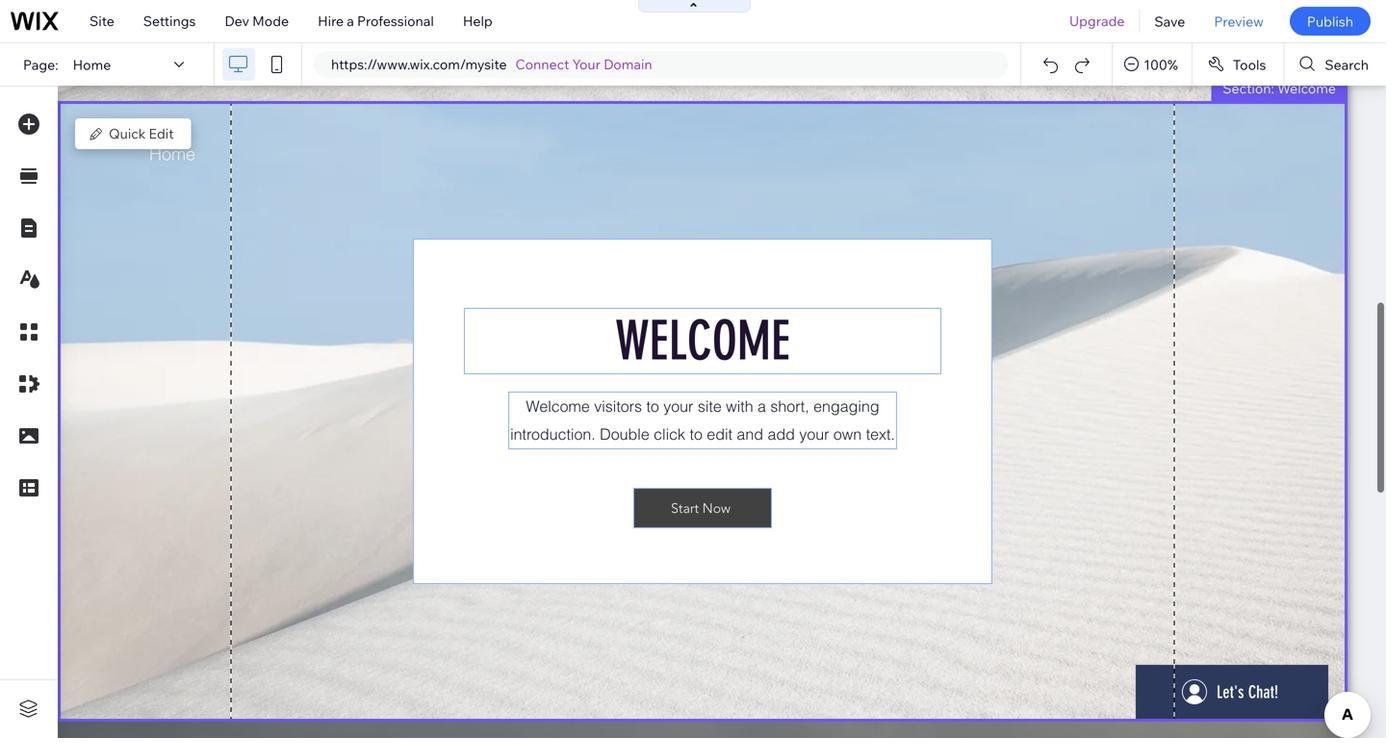 Task type: describe. For each thing, give the bounding box(es) containing it.
https://www.wix.com/mysite
[[331, 56, 507, 73]]

publish button
[[1290, 7, 1371, 36]]

save
[[1155, 13, 1185, 30]]

domain
[[604, 56, 652, 73]]

mode
[[252, 13, 289, 29]]

dev
[[225, 13, 249, 29]]

your
[[572, 56, 601, 73]]

settings
[[143, 13, 196, 29]]

a
[[347, 13, 354, 29]]

save button
[[1140, 0, 1200, 42]]

professional
[[357, 13, 434, 29]]

tools button
[[1193, 43, 1284, 86]]

quick
[[109, 125, 146, 142]]

help
[[463, 13, 493, 29]]

100% button
[[1113, 43, 1192, 86]]

tools
[[1233, 56, 1266, 73]]

section: welcome
[[1223, 80, 1336, 97]]

hire a professional
[[318, 13, 434, 29]]

site
[[90, 13, 114, 29]]

https://www.wix.com/mysite connect your domain
[[331, 56, 652, 73]]

publish
[[1307, 13, 1353, 30]]

search
[[1325, 56, 1369, 73]]



Task type: locate. For each thing, give the bounding box(es) containing it.
hire
[[318, 13, 344, 29]]

100%
[[1144, 56, 1178, 73]]

welcome
[[1277, 80, 1336, 97]]

upgrade
[[1069, 13, 1125, 29]]

home
[[73, 56, 111, 73]]

search button
[[1284, 43, 1386, 86]]

preview button
[[1200, 0, 1278, 42]]

quick edit
[[109, 125, 174, 142]]

section:
[[1223, 80, 1274, 97]]

dev mode
[[225, 13, 289, 29]]

preview
[[1214, 13, 1264, 30]]

edit
[[149, 125, 174, 142]]

connect
[[516, 56, 569, 73]]



Task type: vqa. For each thing, say whether or not it's contained in the screenshot.
the Save
yes



